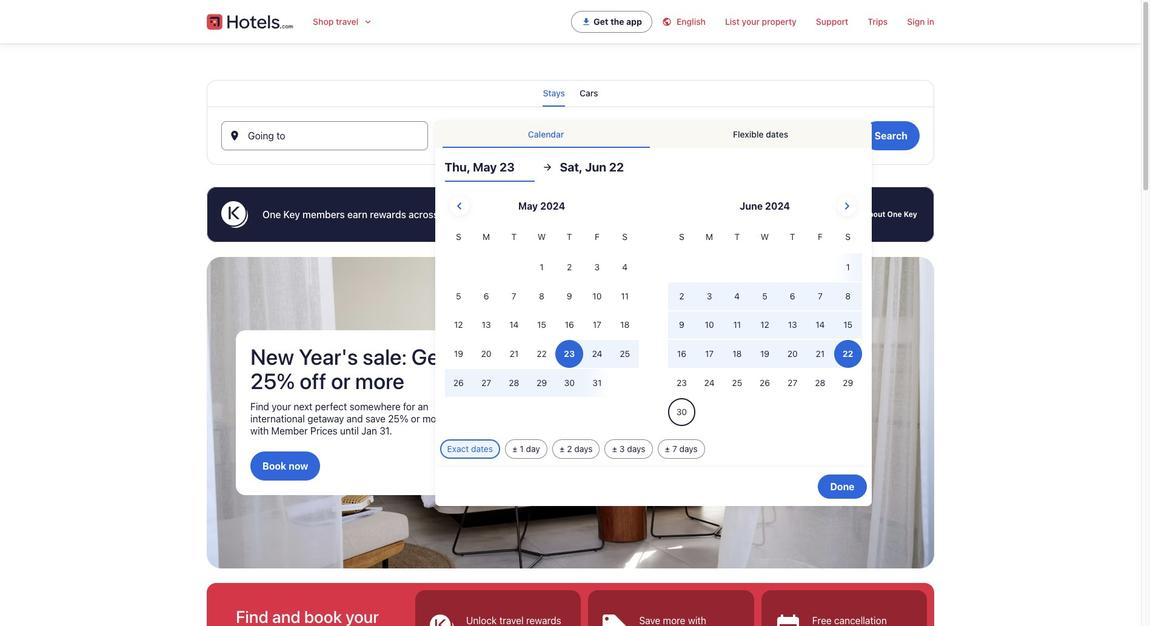 Task type: describe. For each thing, give the bounding box(es) containing it.
book
[[263, 461, 287, 472]]

8 button
[[528, 283, 556, 310]]

5
[[456, 291, 462, 301]]

calendar link
[[443, 121, 650, 148]]

get inside get the app link
[[594, 16, 609, 27]]

3 s from the left
[[680, 232, 685, 242]]

expedia,
[[441, 209, 480, 220]]

book now link
[[251, 452, 321, 481]]

off
[[300, 368, 327, 394]]

25 button
[[724, 370, 752, 397]]

14
[[510, 320, 519, 330]]

2 out of 3 element
[[589, 591, 755, 627]]

new
[[251, 344, 294, 370]]

june 2024 element
[[668, 231, 863, 428]]

learn
[[842, 210, 863, 219]]

1 inside button
[[540, 262, 544, 272]]

list your property link
[[716, 10, 807, 34]]

cars link
[[580, 80, 599, 107]]

book now
[[263, 461, 308, 472]]

year's
[[299, 344, 358, 370]]

calendar
[[528, 129, 564, 140]]

app
[[627, 16, 643, 27]]

jun inside 'sat, jun 22' button
[[586, 160, 607, 174]]

may 2024
[[519, 201, 566, 212]]

25% inside 'find your next perfect somewhere for an international getaway and save 25% or more with member prices until jan 31.'
[[388, 414, 409, 425]]

trips
[[868, 16, 888, 27]]

f for june 2024
[[818, 232, 823, 242]]

3 button
[[584, 254, 611, 281]]

cars
[[580, 88, 599, 98]]

30
[[677, 407, 687, 417]]

trips link
[[859, 10, 898, 34]]

thu, may 23 button
[[445, 153, 535, 182]]

rewards
[[370, 209, 406, 220]]

stays link
[[543, 80, 566, 107]]

prices
[[311, 426, 338, 437]]

hotels logo image
[[207, 12, 294, 32]]

m for june 2024
[[706, 232, 714, 242]]

your for list
[[742, 16, 760, 27]]

1 horizontal spatial key
[[905, 210, 918, 219]]

4 button
[[611, 254, 639, 281]]

23 button
[[668, 370, 696, 397]]

your for find
[[272, 402, 291, 413]]

dates for flexible dates
[[766, 129, 789, 140]]

-
[[497, 135, 501, 146]]

days for ± 2 days
[[575, 444, 593, 454]]

30 button
[[668, 399, 696, 426]]

1 button
[[528, 254, 556, 281]]

learn about one key link
[[840, 205, 920, 224]]

sign in
[[908, 16, 935, 27]]

stays
[[543, 88, 566, 98]]

11 button
[[611, 283, 639, 310]]

5 button
[[445, 283, 473, 310]]

international
[[251, 414, 305, 425]]

22 inside may 2024 element
[[537, 349, 547, 359]]

2 button
[[556, 254, 584, 281]]

find your next perfect somewhere for an international getaway and save 25% or more with member prices until jan 31.
[[251, 402, 445, 437]]

about
[[865, 210, 886, 219]]

± 1 day
[[513, 444, 540, 454]]

1 horizontal spatial one
[[888, 210, 903, 219]]

next
[[294, 402, 313, 413]]

sale:
[[363, 344, 407, 370]]

tab list containing stays
[[207, 80, 935, 107]]

get the app link
[[572, 11, 653, 33]]

english
[[677, 16, 706, 27]]

17 button
[[584, 312, 611, 339]]

28
[[816, 378, 826, 388]]

f for may 2024
[[595, 232, 600, 242]]

jun inside may 23 - jun 22 button
[[504, 135, 520, 146]]

june 2024
[[740, 201, 791, 212]]

thu, may 23
[[445, 160, 515, 174]]

sign
[[908, 16, 926, 27]]

± 2 days
[[560, 444, 593, 454]]

3 inside button
[[595, 262, 600, 272]]

12 button
[[445, 312, 473, 339]]

may for may 23 - jun 22
[[462, 135, 480, 146]]

may inside "button"
[[473, 160, 497, 174]]

support link
[[807, 10, 859, 34]]

search button
[[863, 121, 920, 150]]

12
[[455, 320, 463, 330]]

with
[[251, 426, 269, 437]]

earn
[[348, 209, 368, 220]]

2 2 from the top
[[567, 444, 572, 454]]

11
[[622, 291, 629, 301]]

days for ± 3 days
[[628, 444, 646, 454]]

flexible
[[734, 129, 764, 140]]

8
[[539, 291, 545, 301]]

9
[[567, 291, 573, 301]]

shop travel
[[313, 16, 359, 27]]

sat, jun 22 button
[[560, 153, 650, 182]]

for
[[403, 402, 416, 413]]

tab list containing calendar
[[435, 121, 872, 148]]

may 2024 element
[[445, 231, 639, 399]]

2024 for june 2024
[[766, 201, 791, 212]]

shop travel button
[[303, 10, 383, 34]]

13
[[482, 320, 491, 330]]

1 horizontal spatial 3
[[620, 444, 625, 454]]

2 inside "button"
[[567, 262, 572, 272]]

± for ± 2 days
[[560, 444, 565, 454]]

7 inside button
[[512, 291, 517, 301]]

1 out of 3 element
[[416, 591, 581, 627]]

travel
[[336, 16, 359, 27]]

w for may
[[538, 232, 546, 242]]

in
[[928, 16, 935, 27]]

0 horizontal spatial 22
[[523, 135, 534, 146]]

± for ± 3 days
[[612, 444, 618, 454]]

26
[[760, 378, 771, 388]]



Task type: vqa. For each thing, say whether or not it's contained in the screenshot.
AT within What are the cleanliness and hygiene measures currently in place at Residence Inn by Marriott San Bernardino?
no



Task type: locate. For each thing, give the bounding box(es) containing it.
application containing may 2024
[[445, 192, 863, 428]]

0 vertical spatial or
[[331, 368, 351, 394]]

2 days from the left
[[628, 444, 646, 454]]

may 23 - jun 22 button
[[435, 121, 642, 150]]

one right about at right
[[888, 210, 903, 219]]

2 t from the left
[[567, 232, 573, 242]]

18
[[621, 320, 630, 330]]

1 t from the left
[[512, 232, 517, 242]]

or inside "new year's sale: get 25% off or more"
[[331, 368, 351, 394]]

0 vertical spatial and
[[539, 209, 556, 220]]

w up 1 button
[[538, 232, 546, 242]]

dates for exact dates
[[471, 444, 493, 454]]

jun right the sat,
[[586, 160, 607, 174]]

tab list
[[207, 80, 935, 107], [435, 121, 872, 148]]

1 vertical spatial 7
[[673, 444, 678, 454]]

0 vertical spatial tab list
[[207, 80, 935, 107]]

1 m from the left
[[483, 232, 490, 242]]

3 right ± 2 days
[[620, 444, 625, 454]]

2 m from the left
[[706, 232, 714, 242]]

26 button
[[752, 370, 779, 397]]

2 2024 from the left
[[766, 201, 791, 212]]

sat,
[[560, 160, 583, 174]]

and left vrbo
[[539, 209, 556, 220]]

1 vertical spatial tab list
[[435, 121, 872, 148]]

1 horizontal spatial f
[[818, 232, 823, 242]]

small image
[[663, 17, 677, 27]]

your
[[742, 16, 760, 27], [272, 402, 291, 413]]

23 inside thu, may 23 "button"
[[500, 160, 515, 174]]

20 button
[[473, 341, 501, 368]]

0 horizontal spatial f
[[595, 232, 600, 242]]

0 horizontal spatial m
[[483, 232, 490, 242]]

23 left "-"
[[483, 135, 495, 146]]

2 vertical spatial 22
[[537, 349, 547, 359]]

get the app
[[594, 16, 643, 27]]

0 horizontal spatial your
[[272, 402, 291, 413]]

w for june
[[761, 232, 769, 242]]

w down "june 2024"
[[761, 232, 769, 242]]

and up until
[[347, 414, 363, 425]]

6
[[484, 291, 489, 301]]

1 2024 from the left
[[541, 201, 566, 212]]

1 ± from the left
[[513, 444, 518, 454]]

members
[[303, 209, 345, 220]]

vrbo
[[558, 209, 580, 220]]

4 ± from the left
[[665, 444, 671, 454]]

19
[[454, 349, 464, 359]]

1 horizontal spatial your
[[742, 16, 760, 27]]

f inside june 2024 element
[[818, 232, 823, 242]]

more up somewhere
[[355, 368, 405, 394]]

0 vertical spatial 23
[[483, 135, 495, 146]]

2024 right june
[[766, 201, 791, 212]]

13 button
[[473, 312, 501, 339]]

done
[[831, 482, 855, 492]]

or down for at the left
[[411, 414, 420, 425]]

1 left 2 "button"
[[540, 262, 544, 272]]

10
[[593, 291, 602, 301]]

2 horizontal spatial 23
[[677, 378, 687, 388]]

2 vertical spatial 23
[[677, 378, 687, 388]]

1 horizontal spatial more
[[423, 414, 445, 425]]

0 horizontal spatial 23
[[483, 135, 495, 146]]

18 button
[[611, 312, 639, 339]]

± left day
[[513, 444, 518, 454]]

21
[[510, 349, 519, 359]]

1 horizontal spatial 2024
[[766, 201, 791, 212]]

24 button
[[696, 370, 724, 397]]

more down an
[[423, 414, 445, 425]]

1 horizontal spatial jun
[[586, 160, 607, 174]]

1 vertical spatial dates
[[471, 444, 493, 454]]

2 w from the left
[[761, 232, 769, 242]]

1 horizontal spatial 7
[[673, 444, 678, 454]]

directional image
[[542, 162, 553, 173]]

0 vertical spatial dates
[[766, 129, 789, 140]]

27 button
[[779, 370, 807, 397]]

1 vertical spatial may
[[473, 160, 497, 174]]

property
[[762, 16, 797, 27]]

1 horizontal spatial 1
[[540, 262, 544, 272]]

0 vertical spatial get
[[594, 16, 609, 27]]

1 horizontal spatial m
[[706, 232, 714, 242]]

25% down for at the left
[[388, 414, 409, 425]]

more inside "new year's sale: get 25% off or more"
[[355, 368, 405, 394]]

25% inside "new year's sale: get 25% off or more"
[[251, 368, 295, 394]]

2 ± from the left
[[560, 444, 565, 454]]

next month image
[[840, 199, 855, 214]]

key right about at right
[[905, 210, 918, 219]]

0 horizontal spatial dates
[[471, 444, 493, 454]]

20
[[482, 349, 492, 359]]

now
[[289, 461, 308, 472]]

2 vertical spatial may
[[519, 201, 538, 212]]

21 button
[[501, 341, 528, 368]]

your up the international at bottom left
[[272, 402, 291, 413]]

0 vertical spatial 25%
[[251, 368, 295, 394]]

or inside 'find your next perfect somewhere for an international getaway and save 25% or more with member prices until jan 31.'
[[411, 414, 420, 425]]

10 button
[[584, 283, 611, 310]]

1 vertical spatial 2
[[567, 444, 572, 454]]

7 right 6 button
[[512, 291, 517, 301]]

the
[[611, 16, 625, 27]]

application
[[445, 192, 863, 428]]

15 button
[[528, 312, 556, 339]]

tab list up 'sat, jun 22' button
[[435, 121, 872, 148]]

23 inside may 23 - jun 22 button
[[483, 135, 495, 146]]

jun
[[504, 135, 520, 146], [586, 160, 607, 174]]

0 horizontal spatial one
[[263, 209, 281, 220]]

dates inside 'tab list'
[[766, 129, 789, 140]]

shop
[[313, 16, 334, 27]]

1 vertical spatial and
[[347, 414, 363, 425]]

4 t from the left
[[791, 232, 796, 242]]

2 s from the left
[[623, 232, 628, 242]]

0 horizontal spatial and
[[347, 414, 363, 425]]

1 left day
[[520, 444, 524, 454]]

16 button
[[556, 312, 584, 339]]

get right download the app button icon
[[594, 16, 609, 27]]

22 right "-"
[[523, 135, 534, 146]]

your inside 'find your next perfect somewhere for an international getaway and save 25% or more with member prices until jan 31.'
[[272, 402, 291, 413]]

june
[[740, 201, 763, 212]]

± right the ± 3 days
[[665, 444, 671, 454]]

t down "june 2024"
[[791, 232, 796, 242]]

1 horizontal spatial or
[[411, 414, 420, 425]]

flexible dates
[[734, 129, 789, 140]]

and inside 'find your next perfect somewhere for an international getaway and save 25% or more with member prices until jan 31.'
[[347, 414, 363, 425]]

1 vertical spatial 25%
[[388, 414, 409, 425]]

19 button
[[445, 341, 473, 368]]

support
[[817, 16, 849, 27]]

1 horizontal spatial dates
[[766, 129, 789, 140]]

days left the ± 3 days
[[575, 444, 593, 454]]

jun right "-"
[[504, 135, 520, 146]]

one left members
[[263, 209, 281, 220]]

0 vertical spatial 2
[[567, 262, 572, 272]]

trailing image
[[363, 17, 373, 27]]

more inside 'find your next perfect somewhere for an international getaway and save 25% or more with member prices until jan 31.'
[[423, 414, 445, 425]]

1 vertical spatial 1
[[520, 444, 524, 454]]

1 w from the left
[[538, 232, 546, 242]]

0 horizontal spatial 2024
[[541, 201, 566, 212]]

across
[[409, 209, 439, 220]]

find
[[251, 402, 269, 413]]

days
[[575, 444, 593, 454], [628, 444, 646, 454], [680, 444, 698, 454]]

0 vertical spatial 7
[[512, 291, 517, 301]]

16
[[565, 320, 574, 330]]

0 horizontal spatial 25%
[[251, 368, 295, 394]]

0 vertical spatial more
[[355, 368, 405, 394]]

1 horizontal spatial and
[[539, 209, 556, 220]]

1 horizontal spatial 25%
[[388, 414, 409, 425]]

1 vertical spatial get
[[412, 344, 447, 370]]

application inside new year's sale: get 25% off or more main content
[[445, 192, 863, 428]]

7
[[512, 291, 517, 301], [673, 444, 678, 454]]

new year's sale: get 25% off or more main content
[[0, 44, 1142, 627]]

23 down "-"
[[500, 160, 515, 174]]

22 right '21' 'button'
[[537, 349, 547, 359]]

0 horizontal spatial jun
[[504, 135, 520, 146]]

2024 for may 2024
[[541, 201, 566, 212]]

29
[[843, 378, 854, 388]]

4 s from the left
[[846, 232, 851, 242]]

may up thu, may 23
[[462, 135, 480, 146]]

2 right day
[[567, 444, 572, 454]]

getaway
[[308, 414, 344, 425]]

1 vertical spatial 22
[[610, 160, 624, 174]]

2 right 1 button
[[567, 262, 572, 272]]

25% up find
[[251, 368, 295, 394]]

0 vertical spatial 1
[[540, 262, 544, 272]]

key left members
[[284, 209, 300, 220]]

1 s from the left
[[456, 232, 462, 242]]

1 horizontal spatial 23
[[500, 160, 515, 174]]

f inside may 2024 element
[[595, 232, 600, 242]]

2 f from the left
[[818, 232, 823, 242]]

1 days from the left
[[575, 444, 593, 454]]

day
[[526, 444, 540, 454]]

7 down 30 button
[[673, 444, 678, 454]]

± for ± 1 day
[[513, 444, 518, 454]]

2 horizontal spatial days
[[680, 444, 698, 454]]

or
[[331, 368, 351, 394], [411, 414, 420, 425]]

1 vertical spatial more
[[423, 414, 445, 425]]

new year's sale: get 25% off or more
[[251, 344, 447, 394]]

until
[[340, 426, 359, 437]]

1 f from the left
[[595, 232, 600, 242]]

0 vertical spatial 22
[[523, 135, 534, 146]]

key
[[284, 209, 300, 220], [905, 210, 918, 219]]

t
[[512, 232, 517, 242], [567, 232, 573, 242], [735, 232, 740, 242], [791, 232, 796, 242]]

25
[[733, 378, 743, 388]]

download the app button image
[[582, 17, 592, 27]]

0 horizontal spatial 3
[[595, 262, 600, 272]]

done button
[[819, 475, 867, 499]]

get inside "new year's sale: get 25% off or more"
[[412, 344, 447, 370]]

may right thu,
[[473, 160, 497, 174]]

your right list
[[742, 16, 760, 27]]

days down 30 button
[[680, 444, 698, 454]]

23 inside the 23 'button'
[[677, 378, 687, 388]]

1 horizontal spatial days
[[628, 444, 646, 454]]

0 vertical spatial may
[[462, 135, 480, 146]]

1 vertical spatial jun
[[586, 160, 607, 174]]

0 vertical spatial your
[[742, 16, 760, 27]]

3 ± from the left
[[612, 444, 618, 454]]

dates
[[766, 129, 789, 140], [471, 444, 493, 454]]

w inside june 2024 element
[[761, 232, 769, 242]]

± for ± 7 days
[[665, 444, 671, 454]]

24
[[705, 378, 715, 388]]

0 horizontal spatial 7
[[512, 291, 517, 301]]

s
[[456, 232, 462, 242], [623, 232, 628, 242], [680, 232, 685, 242], [846, 232, 851, 242]]

1 vertical spatial 23
[[500, 160, 515, 174]]

9 button
[[556, 283, 584, 310]]

dates right flexible
[[766, 129, 789, 140]]

may inside button
[[462, 135, 480, 146]]

0 horizontal spatial 1
[[520, 444, 524, 454]]

0 horizontal spatial more
[[355, 368, 405, 394]]

jan
[[362, 426, 377, 437]]

28 button
[[807, 370, 835, 397]]

2 horizontal spatial 22
[[610, 160, 624, 174]]

3 t from the left
[[735, 232, 740, 242]]

get left 19
[[412, 344, 447, 370]]

dates right exact
[[471, 444, 493, 454]]

3 days from the left
[[680, 444, 698, 454]]

or up perfect
[[331, 368, 351, 394]]

m for may 2024
[[483, 232, 490, 242]]

3
[[595, 262, 600, 272], [620, 444, 625, 454]]

15
[[538, 320, 547, 330]]

days left ± 7 days
[[628, 444, 646, 454]]

may 23 - jun 22
[[462, 135, 534, 146]]

save
[[366, 414, 386, 425]]

7 button
[[501, 283, 528, 310]]

23 left 24 at right bottom
[[677, 378, 687, 388]]

± right ± 2 days
[[612, 444, 618, 454]]

0 vertical spatial jun
[[504, 135, 520, 146]]

learn about one key
[[842, 210, 918, 219]]

exact dates
[[448, 444, 493, 454]]

1 horizontal spatial w
[[761, 232, 769, 242]]

m
[[483, 232, 490, 242], [706, 232, 714, 242]]

22 right the sat,
[[610, 160, 624, 174]]

0 horizontal spatial key
[[284, 209, 300, 220]]

t down june
[[735, 232, 740, 242]]

search
[[875, 130, 908, 141]]

3 out of 3 element
[[762, 591, 928, 627]]

w inside may 2024 element
[[538, 232, 546, 242]]

m inside june 2024 element
[[706, 232, 714, 242]]

1 horizontal spatial 22
[[537, 349, 547, 359]]

0 vertical spatial 3
[[595, 262, 600, 272]]

may for may 2024
[[519, 201, 538, 212]]

an
[[418, 402, 429, 413]]

previous month image
[[453, 199, 467, 214]]

your inside 'link'
[[742, 16, 760, 27]]

1 vertical spatial or
[[411, 414, 420, 425]]

29 button
[[835, 370, 863, 397]]

0 horizontal spatial or
[[331, 368, 351, 394]]

0 horizontal spatial days
[[575, 444, 593, 454]]

0 horizontal spatial get
[[412, 344, 447, 370]]

days for ± 7 days
[[680, 444, 698, 454]]

1 vertical spatial 3
[[620, 444, 625, 454]]

25%
[[251, 368, 295, 394], [388, 414, 409, 425]]

m inside may 2024 element
[[483, 232, 490, 242]]

flexible dates link
[[657, 121, 865, 148]]

may left vrbo
[[519, 201, 538, 212]]

1 horizontal spatial get
[[594, 16, 609, 27]]

t down hotels.com,
[[512, 232, 517, 242]]

± right day
[[560, 444, 565, 454]]

0 horizontal spatial w
[[538, 232, 546, 242]]

t down vrbo
[[567, 232, 573, 242]]

2
[[567, 262, 572, 272], [567, 444, 572, 454]]

tab list up calendar
[[207, 80, 935, 107]]

f
[[595, 232, 600, 242], [818, 232, 823, 242]]

member
[[272, 426, 308, 437]]

1 2 from the top
[[567, 262, 572, 272]]

22 button
[[528, 341, 556, 368]]

2024 down directional icon
[[541, 201, 566, 212]]

one
[[263, 209, 281, 220], [888, 210, 903, 219]]

3 right 2 "button"
[[595, 262, 600, 272]]

one key members earn rewards across expedia, hotels.com, and vrbo
[[263, 209, 580, 220]]

1 vertical spatial your
[[272, 402, 291, 413]]



